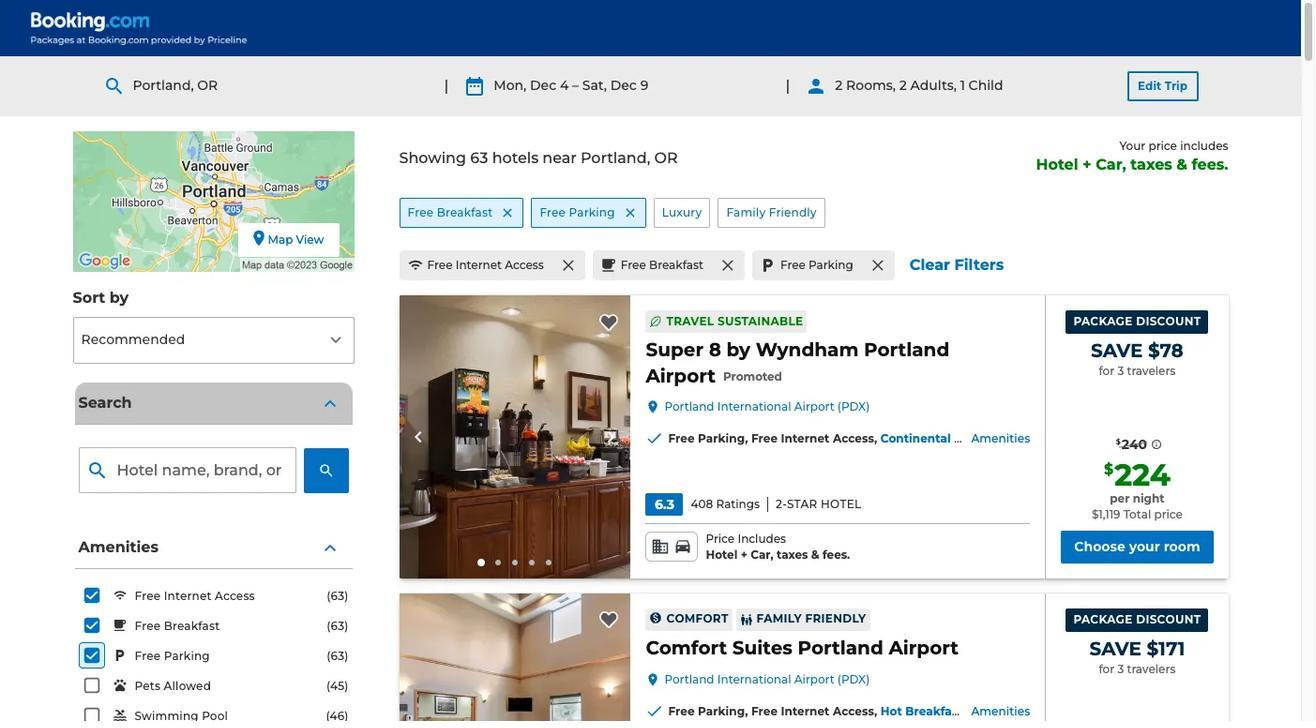 Task type: locate. For each thing, give the bounding box(es) containing it.
2
[[835, 77, 843, 94], [900, 77, 907, 94]]

free internet access button
[[399, 251, 585, 281]]

2 parking, from the top
[[698, 705, 748, 719]]

0 vertical spatial photo carousel region
[[399, 296, 631, 579]]

super
[[646, 339, 704, 361]]

2 vertical spatial (63)
[[327, 649, 349, 663]]

luxury
[[662, 205, 702, 219]]

edit trip
[[1138, 79, 1188, 93]]

3 for $171
[[1118, 662, 1124, 676]]

2 discount from the top
[[1137, 613, 1202, 627]]

filters
[[955, 256, 1004, 274]]

1 horizontal spatial 2
[[900, 77, 907, 94]]

travelers for $78
[[1127, 364, 1176, 378]]

3 down save $171
[[1118, 662, 1124, 676]]

0 horizontal spatial by
[[110, 289, 129, 307]]

go to image #1 image
[[478, 559, 485, 567]]

hotel for 2-star hotel
[[821, 497, 862, 511]]

2 horizontal spatial free breakfast
[[621, 258, 704, 273]]

0 horizontal spatial |
[[444, 77, 449, 95]]

free breakfast down showing
[[408, 205, 493, 219]]

dec left 4
[[530, 77, 557, 94]]

car, down your
[[1096, 156, 1127, 173]]

airport down super
[[646, 365, 716, 388]]

free breakfast down luxury
[[621, 258, 704, 273]]

breakfast right hot
[[906, 705, 963, 719]]

(63)
[[327, 589, 349, 603], [327, 619, 349, 633], [327, 649, 349, 663]]

0 vertical spatial parking,
[[698, 432, 748, 446]]

family up suites
[[757, 612, 802, 626]]

package for save $78
[[1074, 315, 1133, 329]]

1 (pdx) from the top
[[838, 400, 870, 414]]

0 vertical spatial family
[[727, 205, 766, 219]]

taxes inside your price includes hotel + car, taxes & fees.
[[1131, 156, 1173, 173]]

price
[[706, 532, 735, 546]]

price down night
[[1155, 508, 1183, 522]]

taxes down includes at the bottom right of the page
[[777, 548, 808, 562]]

package up save $171
[[1074, 613, 1133, 627]]

1 3 from the top
[[1118, 364, 1124, 378]]

1 vertical spatial (pdx)
[[838, 673, 870, 687]]

car, inside your price includes hotel + car, taxes & fees.
[[1096, 156, 1127, 173]]

by
[[110, 289, 129, 307], [727, 339, 751, 361]]

2 portland international airport (pdx) from the top
[[665, 673, 870, 687]]

0 horizontal spatial car,
[[751, 548, 774, 562]]

parking down near on the left top of page
[[569, 205, 615, 219]]

family friendly
[[727, 205, 817, 219], [757, 612, 867, 626]]

discount up the $78
[[1137, 315, 1202, 329]]

2 (pdx) from the top
[[838, 673, 870, 687]]

2 package from the top
[[1074, 613, 1133, 627]]

comfort for comfort suites portland airport
[[646, 637, 727, 659]]

1 vertical spatial fees.
[[823, 548, 850, 562]]

airport
[[646, 365, 716, 388], [795, 400, 835, 414], [889, 637, 959, 659], [795, 673, 835, 687]]

edit
[[1138, 79, 1162, 93]]

1 package from the top
[[1074, 315, 1133, 329]]

hotel inside price includes hotel + car, taxes & fees.
[[706, 548, 738, 562]]

for 3 travelers for $78
[[1099, 364, 1176, 378]]

international
[[718, 400, 792, 414], [718, 673, 792, 687]]

internet
[[456, 258, 502, 273], [781, 432, 830, 446], [164, 589, 212, 604], [781, 705, 830, 719]]

$ up per
[[1105, 461, 1114, 479]]

1 discount from the top
[[1137, 315, 1202, 329]]

hotels
[[492, 150, 539, 167]]

2 left adults,
[[900, 77, 907, 94]]

1 horizontal spatial dec
[[611, 77, 637, 94]]

parking up allowed
[[164, 650, 210, 664]]

map
[[268, 233, 293, 247]]

1 travelers from the top
[[1127, 364, 1176, 378]]

2 for 3 travelers from the top
[[1099, 662, 1176, 676]]

0 vertical spatial portland international airport (pdx)
[[665, 400, 870, 414]]

1 vertical spatial or
[[655, 150, 678, 167]]

& down 'includes'
[[1177, 156, 1188, 173]]

0 vertical spatial (pdx)
[[838, 400, 870, 414]]

0 horizontal spatial &
[[812, 548, 820, 562]]

0 horizontal spatial 2
[[835, 77, 843, 94]]

0 horizontal spatial taxes
[[777, 548, 808, 562]]

(63) for free internet access
[[327, 589, 349, 603]]

0 vertical spatial package
[[1074, 315, 1133, 329]]

| left rooms,
[[786, 77, 790, 95]]

comfort down price at bottom right
[[667, 612, 729, 626]]

dec
[[530, 77, 557, 94], [611, 77, 637, 94]]

international down suites
[[718, 673, 792, 687]]

portland inside comfort suites portland airport element
[[798, 637, 884, 659]]

parking,
[[698, 432, 748, 446], [698, 705, 748, 719]]

2 vertical spatial amenities
[[972, 705, 1031, 719]]

total
[[1124, 508, 1152, 522]]

$ 224 per night $1,119 total price
[[1092, 457, 1183, 522]]

1 photo carousel region from the top
[[399, 296, 631, 579]]

1 vertical spatial included
[[967, 705, 1019, 719]]

family friendly up free parking 'button'
[[727, 205, 817, 219]]

1 vertical spatial free internet access
[[135, 589, 255, 604]]

breakfast down luxury
[[649, 258, 704, 273]]

amenities inside dropdown button
[[78, 538, 159, 556]]

0 horizontal spatial hotel
[[706, 548, 738, 562]]

(pdx) up free parking, free internet access , hot breakfast included
[[838, 673, 870, 687]]

0 vertical spatial fees.
[[1192, 156, 1229, 173]]

price inside $ 224 per night $1,119 total price
[[1155, 508, 1183, 522]]

airport inside comfort suites portland airport element
[[889, 637, 959, 659]]

save $78
[[1091, 340, 1184, 362]]

travelers down save $78
[[1127, 364, 1176, 378]]

$ 240
[[1116, 436, 1148, 453]]

price
[[1149, 139, 1178, 153], [1155, 508, 1183, 522]]

+
[[1083, 156, 1092, 173], [741, 548, 748, 562]]

free parking
[[540, 205, 615, 219], [781, 258, 854, 273], [135, 650, 210, 664]]

family
[[727, 205, 766, 219], [757, 612, 802, 626]]

0 vertical spatial friendly
[[769, 205, 817, 219]]

2 international from the top
[[718, 673, 792, 687]]

free parking down near on the left top of page
[[540, 205, 615, 219]]

0 vertical spatial for 3 travelers
[[1099, 364, 1176, 378]]

for 3 travelers down save $171
[[1099, 662, 1176, 676]]

fees. down 2-star hotel
[[823, 548, 850, 562]]

1 vertical spatial package
[[1074, 613, 1133, 627]]

2 , from the top
[[875, 705, 878, 719]]

dec left '9'
[[611, 77, 637, 94]]

0 horizontal spatial fees.
[[823, 548, 850, 562]]

airport up hot
[[889, 637, 959, 659]]

1 vertical spatial package discount
[[1074, 613, 1202, 627]]

, left continental
[[875, 432, 878, 446]]

1 package discount from the top
[[1074, 315, 1202, 329]]

0 vertical spatial parking
[[569, 205, 615, 219]]

package up save $78
[[1074, 315, 1133, 329]]

fees.
[[1192, 156, 1229, 173], [823, 548, 850, 562]]

0 vertical spatial hotel
[[1036, 156, 1079, 173]]

1 , from the top
[[875, 432, 878, 446]]

1 vertical spatial international
[[718, 673, 792, 687]]

1 horizontal spatial hotel
[[821, 497, 862, 511]]

travelers for $171
[[1127, 662, 1176, 676]]

room
[[1164, 538, 1201, 555]]

free inside 'button'
[[781, 258, 806, 273]]

1 for from the top
[[1099, 364, 1115, 378]]

1 horizontal spatial $
[[1116, 437, 1121, 447]]

travelers down save $171
[[1127, 662, 1176, 676]]

0 horizontal spatial free parking
[[135, 650, 210, 664]]

0 vertical spatial by
[[110, 289, 129, 307]]

night
[[1133, 492, 1165, 506]]

1 portland international airport (pdx) from the top
[[665, 400, 870, 414]]

fees. inside price includes hotel + car, taxes & fees.
[[823, 548, 850, 562]]

or down booking.com packages image
[[197, 77, 218, 94]]

amenities for super 8 by wyndham portland airport
[[972, 432, 1031, 446]]

1 horizontal spatial |
[[786, 77, 790, 95]]

for 3 travelers for $171
[[1099, 662, 1176, 676]]

airport inside "super 8 by wyndham portland airport"
[[646, 365, 716, 388]]

for 3 travelers down save $78
[[1099, 364, 1176, 378]]

2 vertical spatial parking
[[164, 650, 210, 664]]

parking inside 'button'
[[809, 258, 854, 273]]

1 horizontal spatial fees.
[[1192, 156, 1229, 173]]

by right 8
[[727, 339, 751, 361]]

parking, for 8
[[698, 432, 748, 446]]

price right your
[[1149, 139, 1178, 153]]

1 vertical spatial by
[[727, 339, 751, 361]]

1 | from the left
[[444, 77, 449, 95]]

1 horizontal spatial taxes
[[1131, 156, 1173, 173]]

travel sustainable
[[667, 314, 804, 328]]

or
[[197, 77, 218, 94], [655, 150, 678, 167]]

2 package discount from the top
[[1074, 613, 1202, 627]]

2 (63) from the top
[[327, 619, 349, 633]]

friendly up free parking 'button'
[[769, 205, 817, 219]]

1 international from the top
[[718, 400, 792, 414]]

Hotel name, brand, or keyword text field
[[78, 448, 296, 494]]

1 vertical spatial discount
[[1137, 613, 1202, 627]]

free parking button
[[753, 251, 895, 281]]

2 horizontal spatial free parking
[[781, 258, 854, 273]]

package discount up save $78
[[1074, 315, 1202, 329]]

edit trip button
[[1128, 71, 1199, 101]]

408 ratings
[[691, 497, 760, 511]]

1 vertical spatial family friendly
[[757, 612, 867, 626]]

1 vertical spatial parking,
[[698, 705, 748, 719]]

package discount for $78
[[1074, 315, 1202, 329]]

, for wyndham
[[875, 432, 878, 446]]

1 horizontal spatial &
[[1177, 156, 1188, 173]]

friendly
[[769, 205, 817, 219], [806, 612, 867, 626]]

included
[[1015, 432, 1068, 446], [967, 705, 1019, 719]]

free breakfast inside button
[[621, 258, 704, 273]]

0 vertical spatial discount
[[1137, 315, 1202, 329]]

photo carousel region for save $171
[[399, 594, 631, 722]]

–
[[572, 77, 579, 94]]

0 vertical spatial international
[[718, 400, 792, 414]]

international down "super 8 by wyndham portland airport"
[[718, 400, 792, 414]]

comfort left suites
[[646, 637, 727, 659]]

go to image #4 image
[[529, 560, 535, 566]]

mon,
[[494, 77, 527, 94]]

1 parking, from the top
[[698, 432, 748, 446]]

go to image #2 image
[[495, 560, 501, 566]]

for 3 travelers
[[1099, 364, 1176, 378], [1099, 662, 1176, 676]]

1 horizontal spatial car,
[[1096, 156, 1127, 173]]

& down 2-star hotel
[[812, 548, 820, 562]]

2 for from the top
[[1099, 662, 1115, 676]]

0 vertical spatial package discount
[[1074, 315, 1202, 329]]

sat,
[[583, 77, 607, 94]]

0 vertical spatial amenities
[[972, 432, 1031, 446]]

3 down save $78
[[1118, 364, 1124, 378]]

comfort for comfort
[[667, 612, 729, 626]]

for
[[1099, 364, 1115, 378], [1099, 662, 1115, 676]]

0 vertical spatial portland,
[[133, 77, 194, 94]]

or up luxury
[[655, 150, 678, 167]]

1 horizontal spatial free breakfast
[[408, 205, 493, 219]]

0 vertical spatial $
[[1116, 437, 1121, 447]]

portland
[[864, 339, 950, 361], [665, 400, 715, 414], [798, 637, 884, 659], [665, 673, 715, 687]]

portland,
[[133, 77, 194, 94], [581, 150, 651, 167]]

suites
[[733, 637, 793, 659]]

3 (63) from the top
[[327, 649, 349, 663]]

recommended
[[81, 331, 185, 348]]

car, down includes at the bottom right of the page
[[751, 548, 774, 562]]

free breakfast up pets allowed
[[135, 620, 220, 634]]

discount up $171
[[1137, 613, 1202, 627]]

0 horizontal spatial free internet access
[[135, 589, 255, 604]]

1 vertical spatial save
[[1090, 638, 1142, 660]]

1 vertical spatial +
[[741, 548, 748, 562]]

by right sort
[[110, 289, 129, 307]]

2 rooms, 2 adults, 1 child
[[835, 77, 1004, 94]]

includes
[[738, 532, 786, 546]]

0 vertical spatial ,
[[875, 432, 878, 446]]

0 horizontal spatial parking
[[164, 650, 210, 664]]

1 vertical spatial ,
[[875, 705, 878, 719]]

0 vertical spatial car,
[[1096, 156, 1127, 173]]

for down save $78
[[1099, 364, 1115, 378]]

1 vertical spatial amenities
[[78, 538, 159, 556]]

included for comfort suites portland airport
[[967, 705, 1019, 719]]

1 vertical spatial taxes
[[777, 548, 808, 562]]

taxes down your
[[1131, 156, 1173, 173]]

portland, right near on the left top of page
[[581, 150, 651, 167]]

$ for 240
[[1116, 437, 1121, 447]]

1 vertical spatial comfort
[[646, 637, 727, 659]]

breakfast inside free breakfast button
[[649, 258, 704, 273]]

portland inside "super 8 by wyndham portland airport"
[[864, 339, 950, 361]]

package discount
[[1074, 315, 1202, 329], [1074, 613, 1202, 627]]

go to image #3 image
[[512, 560, 518, 566]]

included for super 8 by wyndham portland airport
[[1015, 432, 1068, 446]]

save left $171
[[1090, 638, 1142, 660]]

free parking up pets allowed
[[135, 650, 210, 664]]

1 (63) from the top
[[327, 589, 349, 603]]

+ inside price includes hotel + car, taxes & fees.
[[741, 548, 748, 562]]

1 vertical spatial friendly
[[806, 612, 867, 626]]

+ inside your price includes hotel + car, taxes & fees.
[[1083, 156, 1092, 173]]

photo carousel region
[[399, 296, 631, 579], [399, 594, 631, 722]]

0 vertical spatial for
[[1099, 364, 1115, 378]]

family friendly up comfort suites portland airport element
[[757, 612, 867, 626]]

1 for 3 travelers from the top
[[1099, 364, 1176, 378]]

2 left rooms,
[[835, 77, 843, 94]]

airport down comfort suites portland airport element
[[795, 673, 835, 687]]

240
[[1122, 436, 1148, 453]]

portland international airport (pdx) for portland
[[665, 673, 870, 687]]

1 vertical spatial &
[[812, 548, 820, 562]]

2 travelers from the top
[[1127, 662, 1176, 676]]

0 vertical spatial free internet access
[[427, 258, 544, 273]]

0 horizontal spatial +
[[741, 548, 748, 562]]

0 horizontal spatial or
[[197, 77, 218, 94]]

internet inside button
[[456, 258, 502, 273]]

63
[[470, 150, 488, 167]]

1 vertical spatial for 3 travelers
[[1099, 662, 1176, 676]]

1 vertical spatial 3
[[1118, 662, 1124, 676]]

family right luxury
[[727, 205, 766, 219]]

car,
[[1096, 156, 1127, 173], [751, 548, 774, 562]]

portland international airport (pdx) for by
[[665, 400, 870, 414]]

1 horizontal spatial portland,
[[581, 150, 651, 167]]

2 | from the left
[[786, 77, 790, 95]]

$ left 240
[[1116, 437, 1121, 447]]

portland international airport (pdx) down suites
[[665, 673, 870, 687]]

$1,119
[[1092, 508, 1121, 522]]

free parking up 'sustainable'
[[781, 258, 854, 273]]

breakfast
[[437, 205, 493, 219], [649, 258, 704, 273], [955, 432, 1012, 446], [164, 620, 220, 634], [906, 705, 963, 719]]

parking, up 408 ratings
[[698, 432, 748, 446]]

parking, for suites
[[698, 705, 748, 719]]

taxes
[[1131, 156, 1173, 173], [777, 548, 808, 562]]

access inside button
[[505, 258, 544, 273]]

1 vertical spatial (63)
[[327, 619, 349, 633]]

portland, down booking.com packages image
[[133, 77, 194, 94]]

parking, down suites
[[698, 705, 748, 719]]

1 horizontal spatial free internet access
[[427, 258, 544, 273]]

(63) for free parking
[[327, 649, 349, 663]]

$ inside $ 240
[[1116, 437, 1121, 447]]

2 horizontal spatial parking
[[809, 258, 854, 273]]

free internet access inside button
[[427, 258, 544, 273]]

0 vertical spatial (63)
[[327, 589, 349, 603]]

, left hot
[[875, 705, 878, 719]]

2 3 from the top
[[1118, 662, 1124, 676]]

2 vertical spatial hotel
[[706, 548, 738, 562]]

discount
[[1137, 315, 1202, 329], [1137, 613, 1202, 627]]

portland international airport (pdx) down "super 8 by wyndham portland airport"
[[665, 400, 870, 414]]

portland international airport (pdx)
[[665, 400, 870, 414], [665, 673, 870, 687]]

1 horizontal spatial +
[[1083, 156, 1092, 173]]

friendly up comfort suites portland airport element
[[806, 612, 867, 626]]

1 dec from the left
[[530, 77, 557, 94]]

1 vertical spatial price
[[1155, 508, 1183, 522]]

search
[[78, 394, 132, 412]]

parking up wyndham
[[809, 258, 854, 273]]

1 vertical spatial photo carousel region
[[399, 594, 631, 722]]

(pdx) up 'free parking, free internet access , continental breakfast included' on the right of page
[[838, 400, 870, 414]]

0 vertical spatial price
[[1149, 139, 1178, 153]]

clear filters button
[[903, 255, 1012, 284]]

9
[[641, 77, 649, 94]]

amenities
[[972, 432, 1031, 446], [78, 538, 159, 556], [972, 705, 1031, 719]]

2 vertical spatial free breakfast
[[135, 620, 220, 634]]

$ inside $ 224 per night $1,119 total price
[[1105, 461, 1114, 479]]

0 vertical spatial comfort
[[667, 612, 729, 626]]

$171
[[1147, 638, 1186, 660]]

| left mon,
[[444, 77, 449, 95]]

|
[[444, 77, 449, 95], [786, 77, 790, 95]]

travelers
[[1127, 364, 1176, 378], [1127, 662, 1176, 676]]

,
[[875, 432, 878, 446], [875, 705, 878, 719]]

2 photo carousel region from the top
[[399, 594, 631, 722]]

0 vertical spatial included
[[1015, 432, 1068, 446]]

0 vertical spatial save
[[1091, 340, 1143, 362]]

star
[[787, 497, 818, 511]]

0 horizontal spatial $
[[1105, 461, 1114, 479]]

1 vertical spatial hotel
[[821, 497, 862, 511]]

&
[[1177, 156, 1188, 173], [812, 548, 820, 562]]

& inside price includes hotel + car, taxes & fees.
[[812, 548, 820, 562]]

package discount up save $171
[[1074, 613, 1202, 627]]

1 vertical spatial for
[[1099, 662, 1115, 676]]

clear filters
[[910, 256, 1004, 274]]

1 vertical spatial car,
[[751, 548, 774, 562]]

for down save $171
[[1099, 662, 1115, 676]]

parking
[[569, 205, 615, 219], [809, 258, 854, 273], [164, 650, 210, 664]]

(pdx)
[[838, 400, 870, 414], [838, 673, 870, 687]]

1 vertical spatial free parking
[[781, 258, 854, 273]]

choose your room
[[1075, 538, 1201, 555]]

(pdx) for airport
[[838, 673, 870, 687]]

package for save $171
[[1074, 613, 1133, 627]]

fees. down 'includes'
[[1192, 156, 1229, 173]]

save left the $78
[[1091, 340, 1143, 362]]

allowed
[[164, 680, 211, 694]]

0 vertical spatial taxes
[[1131, 156, 1173, 173]]



Task type: describe. For each thing, give the bounding box(es) containing it.
rooms,
[[847, 77, 896, 94]]

408
[[691, 497, 713, 511]]

| for mon, dec 4 – sat, dec 9
[[444, 77, 449, 95]]

showing 63 hotels near portland, or
[[399, 150, 678, 167]]

adults,
[[911, 77, 957, 94]]

ratings
[[716, 497, 760, 511]]

your
[[1120, 139, 1146, 153]]

view
[[296, 233, 324, 247]]

hot
[[881, 705, 903, 719]]

free breakfast button
[[593, 251, 745, 281]]

go to image #5 image
[[546, 560, 552, 566]]

$78
[[1149, 340, 1184, 362]]

(63) for free breakfast
[[327, 619, 349, 633]]

6.3
[[655, 497, 675, 513]]

save for save $78
[[1091, 340, 1143, 362]]

(pdx) for wyndham
[[838, 400, 870, 414]]

near
[[543, 150, 577, 167]]

2 2 from the left
[[900, 77, 907, 94]]

continental
[[881, 432, 951, 446]]

recommended button
[[73, 317, 354, 364]]

free parking, free internet access , hot breakfast included
[[669, 705, 1019, 719]]

for for save $171
[[1099, 662, 1115, 676]]

your
[[1130, 538, 1161, 555]]

free parking inside 'button'
[[781, 258, 854, 273]]

0 horizontal spatial free breakfast
[[135, 620, 220, 634]]

0 vertical spatial or
[[197, 77, 218, 94]]

super 8 by wyndham portland airport
[[646, 339, 950, 388]]

breakfast right continental
[[955, 432, 1012, 446]]

international for 8
[[718, 400, 792, 414]]

& inside your price includes hotel + car, taxes & fees.
[[1177, 156, 1188, 173]]

8
[[709, 339, 722, 361]]

| for 2 rooms, 2 adults, 1 child
[[786, 77, 790, 95]]

free parking, free internet access , continental breakfast included
[[669, 432, 1068, 446]]

booking.com packages image
[[30, 11, 249, 45]]

travel
[[667, 314, 714, 328]]

2 dec from the left
[[611, 77, 637, 94]]

sort
[[73, 289, 105, 307]]

224
[[1115, 457, 1171, 494]]

price includes hotel + car, taxes & fees.
[[706, 532, 850, 562]]

trip
[[1165, 79, 1188, 93]]

showing
[[399, 150, 466, 167]]

1 horizontal spatial free parking
[[540, 205, 615, 219]]

2-star hotel
[[776, 497, 862, 511]]

hotel inside your price includes hotel + car, taxes & fees.
[[1036, 156, 1079, 173]]

pets
[[135, 680, 161, 694]]

comfort suites portland airport element
[[646, 635, 959, 661]]

mon, dec 4 – sat, dec 9
[[494, 77, 649, 94]]

taxes inside price includes hotel + car, taxes & fees.
[[777, 548, 808, 562]]

amenities button
[[75, 527, 352, 570]]

, for airport
[[875, 705, 878, 719]]

sort by
[[73, 289, 129, 307]]

super 8 by wyndham portland airport - promoted element
[[646, 337, 1031, 389]]

airport down "super 8 by wyndham portland airport"
[[795, 400, 835, 414]]

package discount for $171
[[1074, 613, 1202, 627]]

per
[[1110, 492, 1130, 506]]

1 2 from the left
[[835, 77, 843, 94]]

0 horizontal spatial portland,
[[133, 77, 194, 94]]

breakfast down 63
[[437, 205, 493, 219]]

1 vertical spatial family
[[757, 612, 802, 626]]

your price includes hotel + car, taxes & fees.
[[1036, 139, 1229, 173]]

clear
[[910, 256, 951, 274]]

save for save $171
[[1090, 638, 1142, 660]]

by inside "super 8 by wyndham portland airport"
[[727, 339, 751, 361]]

wyndham
[[756, 339, 859, 361]]

(45)
[[326, 679, 349, 693]]

includes
[[1181, 139, 1229, 153]]

photo carousel region for for 3 travelers
[[399, 296, 631, 579]]

choose
[[1075, 538, 1126, 555]]

fees. inside your price includes hotel + car, taxes & fees.
[[1192, 156, 1229, 173]]

hotel for price includes hotel + car, taxes & fees.
[[706, 548, 738, 562]]

pets allowed
[[135, 680, 211, 694]]

child
[[969, 77, 1004, 94]]

2-
[[776, 497, 787, 511]]

3 for $78
[[1118, 364, 1124, 378]]

save $171
[[1090, 638, 1186, 660]]

1 vertical spatial portland,
[[581, 150, 651, 167]]

for for save $78
[[1099, 364, 1115, 378]]

discount for save $171
[[1137, 613, 1202, 627]]

search button
[[75, 383, 352, 425]]

portland, or
[[133, 77, 218, 94]]

comfort suites portland airport
[[646, 637, 959, 659]]

0 vertical spatial family friendly
[[727, 205, 817, 219]]

international for suites
[[718, 673, 792, 687]]

car, inside price includes hotel + car, taxes & fees.
[[751, 548, 774, 562]]

choose your room button
[[1062, 531, 1214, 564]]

1 horizontal spatial parking
[[569, 205, 615, 219]]

amenities for comfort suites portland airport
[[972, 705, 1031, 719]]

discount for save $78
[[1137, 315, 1202, 329]]

price inside your price includes hotel + car, taxes & fees.
[[1149, 139, 1178, 153]]

1 horizontal spatial or
[[655, 150, 678, 167]]

map view
[[268, 233, 324, 247]]

breakfast image
[[399, 296, 631, 579]]

$ for 224
[[1105, 461, 1114, 479]]

1
[[961, 77, 965, 94]]

sustainable
[[718, 314, 804, 328]]

breakfast up allowed
[[164, 620, 220, 634]]

4
[[560, 77, 569, 94]]



Task type: vqa. For each thing, say whether or not it's contained in the screenshot.
discount
yes



